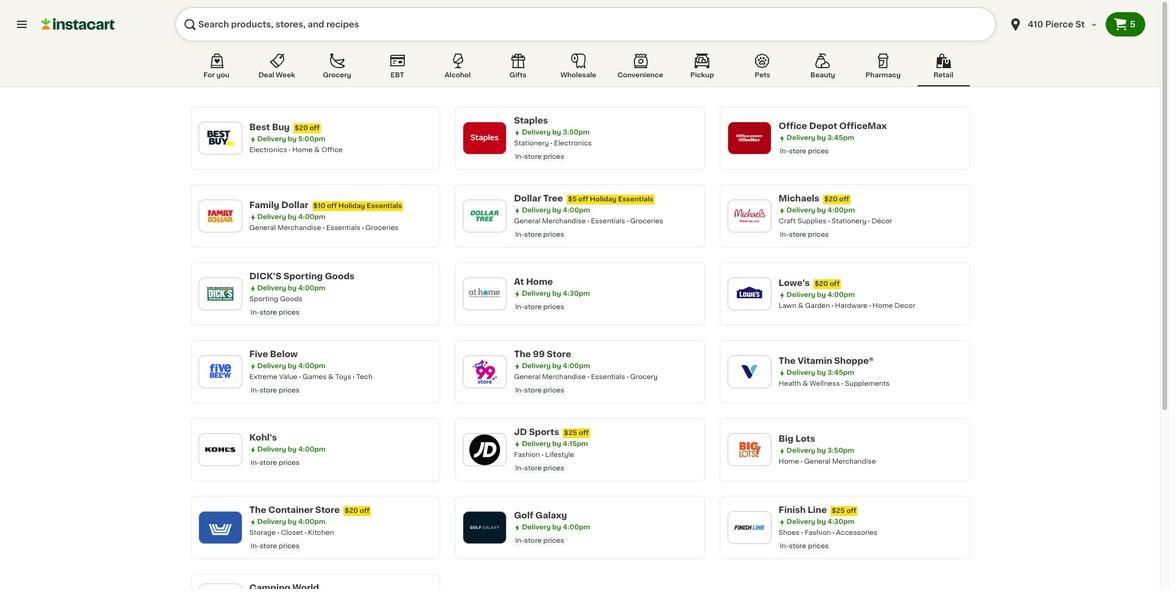 Task type: locate. For each thing, give the bounding box(es) containing it.
1 horizontal spatial $25
[[832, 508, 845, 515]]

1 vertical spatial 3:50pm
[[828, 448, 855, 454]]

delivery down golf galaxy
[[522, 524, 551, 531]]

3:50pm for staples
[[563, 129, 590, 136]]

delivery by 4:00pm up garden
[[787, 292, 855, 298]]

delivery up sporting goods
[[257, 285, 286, 292]]

retail button
[[918, 51, 970, 86]]

golf
[[514, 512, 534, 520]]

0 vertical spatial 4:30pm
[[563, 291, 590, 297]]

by for big lots logo
[[817, 448, 826, 454]]

3:45pm for officemax
[[828, 135, 855, 141]]

in-store prices for finish line logo
[[780, 543, 829, 550]]

holiday inside family dollar $10 off holiday essentials
[[339, 203, 365, 210]]

for you
[[204, 72, 230, 79]]

0 horizontal spatial 3:50pm
[[563, 129, 590, 136]]

off inside the container store $20 off
[[360, 508, 370, 515]]

3:45pm for shoppe®
[[828, 370, 855, 376]]

merchandise
[[542, 218, 586, 225], [278, 225, 321, 231], [542, 374, 586, 381], [833, 459, 876, 465]]

1 horizontal spatial fashion
[[805, 530, 831, 537]]

$25 inside jd sports $25 off
[[564, 430, 577, 437]]

by for the michaels logo
[[817, 207, 826, 214]]

1 horizontal spatial 3:50pm
[[828, 448, 855, 454]]

3:50pm up stationery electronics on the top of the page
[[563, 129, 590, 136]]

1 vertical spatial delivery by 3:45pm
[[787, 370, 855, 376]]

0 horizontal spatial goods
[[280, 296, 303, 303]]

delivery by 5:00pm
[[257, 136, 325, 143]]

big lots logo image
[[734, 434, 766, 466]]

by down dick's sporting goods
[[288, 285, 297, 292]]

0 vertical spatial office
[[779, 122, 807, 130]]

general down 99
[[514, 374, 541, 381]]

stationery left décor
[[832, 218, 867, 225]]

by up 'container'
[[288, 446, 297, 453]]

five below logo image
[[204, 356, 236, 388]]

in-store prices for "five below logo"
[[251, 387, 300, 394]]

delivery for the office depot officemax logo
[[787, 135, 816, 141]]

week
[[276, 72, 295, 79]]

delivery for the container store logo
[[257, 519, 286, 526]]

4:00pm for dollar tree logo
[[563, 207, 590, 214]]

1 horizontal spatial delivery by 3:50pm
[[787, 448, 855, 454]]

0 horizontal spatial office
[[322, 147, 343, 153]]

0 vertical spatial $25
[[564, 430, 577, 437]]

shop categories tab list
[[190, 51, 970, 86]]

4:00pm down the container store $20 off
[[298, 519, 326, 526]]

lots
[[796, 435, 815, 443]]

store down craft
[[789, 231, 807, 238]]

prices down stationery electronics on the top of the page
[[544, 153, 564, 160]]

delivery by 3:45pm up wellness
[[787, 370, 855, 376]]

1 vertical spatial delivery by 3:50pm
[[787, 448, 855, 454]]

store right 99
[[547, 350, 571, 359]]

delivery by 4:00pm down kohl's
[[257, 446, 326, 453]]

0 vertical spatial grocery
[[323, 72, 351, 79]]

1 horizontal spatial holiday
[[590, 196, 617, 203]]

1 vertical spatial $25
[[832, 508, 845, 515]]

at home
[[514, 278, 553, 286]]

1 horizontal spatial 4:30pm
[[828, 519, 855, 526]]

store down golf galaxy
[[524, 538, 542, 545]]

1 horizontal spatial stationery
[[832, 218, 867, 225]]

fashion down jd
[[514, 452, 540, 459]]

4:00pm down galaxy
[[563, 524, 590, 531]]

None search field
[[175, 7, 996, 41]]

4:00pm down dick's sporting goods
[[298, 285, 326, 292]]

prices down value
[[279, 387, 300, 394]]

vitamin
[[798, 357, 832, 365]]

general for family dollar logo
[[249, 225, 276, 231]]

0 vertical spatial sporting
[[284, 272, 323, 281]]

in- right the 99 store logo
[[515, 387, 524, 394]]

the for the vitamin shoppe®
[[779, 357, 796, 365]]

in- for the staples logo
[[515, 153, 524, 160]]

in- down sporting goods
[[251, 309, 260, 316]]

depot
[[809, 122, 838, 130]]

home general merchandise
[[779, 459, 876, 465]]

0 horizontal spatial holiday
[[339, 203, 365, 210]]

2 delivery by 3:45pm from the top
[[787, 370, 855, 376]]

4:00pm up the craft supplies stationery décor on the right of page
[[828, 207, 855, 214]]

general merchandise essentials groceries for family dollar
[[249, 225, 399, 231]]

in- for the dick's sporting goods logo at the left of page
[[251, 309, 260, 316]]

delivery by 4:00pm for "five below logo"
[[257, 363, 326, 370]]

the up storage
[[249, 506, 266, 515]]

1 horizontal spatial sporting
[[284, 272, 323, 281]]

pharmacy button
[[857, 51, 910, 86]]

0 horizontal spatial fashion
[[514, 452, 540, 459]]

craft supplies stationery décor
[[779, 218, 893, 225]]

0 horizontal spatial delivery by 4:30pm
[[522, 291, 590, 297]]

0 vertical spatial stationery
[[514, 140, 549, 147]]

in-store prices for the container store logo
[[251, 543, 300, 550]]

storage
[[249, 530, 276, 537]]

delivery down depot
[[787, 135, 816, 141]]

by up electronics home & office
[[288, 136, 297, 143]]

the container store logo image
[[204, 512, 236, 544]]

store up at home
[[524, 231, 542, 238]]

in- down fashion lifestyle
[[515, 465, 524, 472]]

by up value
[[288, 363, 297, 370]]

groceries for family dollar
[[366, 225, 399, 231]]

general
[[514, 218, 541, 225], [249, 225, 276, 231], [514, 374, 541, 381], [804, 459, 831, 465]]

0 horizontal spatial delivery by 3:50pm
[[522, 129, 590, 136]]

4:30pm for shoes
[[828, 519, 855, 526]]

delivery for the michaels logo
[[787, 207, 816, 214]]

delivery by 3:45pm
[[787, 135, 855, 141], [787, 370, 855, 376]]

off inside "finish line $25 off"
[[847, 508, 857, 515]]

lowe's
[[779, 279, 810, 287]]

0 horizontal spatial grocery
[[323, 72, 351, 79]]

prices down shoes fashion accessories
[[808, 543, 829, 550]]

delivery by 3:45pm down depot
[[787, 135, 855, 141]]

craft
[[779, 218, 796, 225]]

1 vertical spatial 3:45pm
[[828, 370, 855, 376]]

delivery by 4:00pm down dick's sporting goods
[[257, 285, 326, 292]]

delivery down michaels
[[787, 207, 816, 214]]

shoes fashion accessories
[[779, 530, 878, 537]]

in- down storage
[[251, 543, 260, 550]]

general for the 99 store logo
[[514, 374, 541, 381]]

grocery
[[323, 72, 351, 79], [630, 374, 658, 381]]

410 pierce st
[[1028, 20, 1085, 29]]

0 vertical spatial store
[[547, 350, 571, 359]]

delivery by 3:50pm for staples
[[522, 129, 590, 136]]

below
[[270, 350, 298, 359]]

delivery by 4:30pm down "finish line $25 off"
[[787, 519, 855, 526]]

delivery down tree at the left of page
[[522, 207, 551, 214]]

by for family dollar logo
[[288, 214, 297, 220]]

by for finish line logo
[[817, 519, 826, 526]]

delivery for kohl's logo
[[257, 446, 286, 453]]

in- for the container store logo
[[251, 543, 260, 550]]

0 horizontal spatial $25
[[564, 430, 577, 437]]

1 vertical spatial store
[[315, 506, 340, 515]]

1 horizontal spatial goods
[[325, 272, 355, 281]]

store for the staples logo
[[524, 153, 542, 160]]

general merchandise essentials groceries down "$10"
[[249, 225, 399, 231]]

0 horizontal spatial store
[[315, 506, 340, 515]]

delivery down at home
[[522, 291, 551, 297]]

$25 inside "finish line $25 off"
[[832, 508, 845, 515]]

gifts button
[[492, 51, 544, 86]]

off inside 'lowe's $20 off'
[[830, 281, 840, 287]]

the vitamin shoppe® logo image
[[734, 356, 766, 388]]

0 vertical spatial fashion
[[514, 452, 540, 459]]

1 horizontal spatial groceries
[[630, 218, 663, 225]]

$20 inside michaels $20 off
[[825, 196, 838, 203]]

delivery by 4:30pm for shoes
[[787, 519, 855, 526]]

delivery for the staples logo
[[522, 129, 551, 136]]

off inside family dollar $10 off holiday essentials
[[327, 203, 337, 210]]

0 vertical spatial 3:45pm
[[828, 135, 855, 141]]

convenience button
[[613, 51, 668, 86]]

delivery by 4:00pm for the dick's sporting goods logo at the left of page
[[257, 285, 326, 292]]

410
[[1028, 20, 1044, 29]]

essentials for dollar tree logo
[[591, 218, 625, 225]]

in- for dollar tree logo
[[515, 231, 524, 238]]

pickup
[[691, 72, 714, 79]]

by down michaels $20 off
[[817, 207, 826, 214]]

dollar tree $5 off holiday essentials
[[514, 194, 654, 203]]

0 vertical spatial delivery by 3:50pm
[[522, 129, 590, 136]]

wholesale
[[561, 72, 597, 79]]

in-store prices down sporting goods
[[251, 309, 300, 316]]

1 vertical spatial 4:30pm
[[828, 519, 855, 526]]

michaels logo image
[[734, 200, 766, 232]]

in-
[[780, 148, 789, 155], [515, 153, 524, 160], [515, 231, 524, 238], [780, 231, 789, 238], [515, 304, 524, 311], [251, 309, 260, 316], [251, 387, 260, 394], [515, 387, 524, 394], [251, 460, 260, 467], [515, 465, 524, 472], [515, 538, 524, 545], [251, 543, 260, 550], [780, 543, 789, 550]]

2 horizontal spatial the
[[779, 357, 796, 365]]

fashion
[[514, 452, 540, 459], [805, 530, 831, 537]]

groceries for dollar tree
[[630, 218, 663, 225]]

1 vertical spatial delivery by 4:30pm
[[787, 519, 855, 526]]

holiday inside dollar tree $5 off holiday essentials
[[590, 196, 617, 203]]

beauty
[[811, 72, 835, 79]]

by down depot
[[817, 135, 826, 141]]

4:00pm for 'lowe's logo'
[[828, 292, 855, 298]]

prices for the 99 store logo
[[544, 387, 564, 394]]

electronics
[[554, 140, 592, 147], [249, 147, 287, 153]]

delivery for golf galaxy logo
[[522, 524, 551, 531]]

0 horizontal spatial groceries
[[366, 225, 399, 231]]

delivery down kohl's
[[257, 446, 286, 453]]

prices down supplies
[[808, 231, 829, 238]]

0 vertical spatial delivery by 4:30pm
[[522, 291, 590, 297]]

delivery up storage
[[257, 519, 286, 526]]

in- right the office depot officemax logo
[[780, 148, 789, 155]]

delivery by 3:50pm up stationery electronics on the top of the page
[[522, 129, 590, 136]]

in- down extreme
[[251, 387, 260, 394]]

the vitamin shoppe®
[[779, 357, 874, 365]]

1 horizontal spatial the
[[514, 350, 531, 359]]

delivery by 4:00pm down tree at the left of page
[[522, 207, 590, 214]]

store down 99
[[524, 387, 542, 394]]

in- down the shoes
[[780, 543, 789, 550]]

family
[[249, 201, 279, 210]]

4:00pm for the container store logo
[[298, 519, 326, 526]]

by for the 99 store logo
[[552, 363, 561, 370]]

st
[[1076, 20, 1085, 29]]

holiday for tree
[[590, 196, 617, 203]]

the
[[514, 350, 531, 359], [779, 357, 796, 365], [249, 506, 266, 515]]

wellness
[[810, 381, 840, 387]]

golf galaxy
[[514, 512, 567, 520]]

storage closet kitchen
[[249, 530, 334, 537]]

essentials inside dollar tree $5 off holiday essentials
[[618, 196, 654, 203]]

sporting down dick's
[[249, 296, 278, 303]]

extreme
[[249, 374, 278, 381]]

store down extreme
[[260, 387, 277, 394]]

1 delivery by 3:45pm from the top
[[787, 135, 855, 141]]

kitchen
[[308, 530, 334, 537]]

4:30pm
[[563, 291, 590, 297], [828, 519, 855, 526]]

family dollar $10 off holiday essentials
[[249, 201, 402, 210]]

office depot officemax
[[779, 122, 887, 130]]

grocery inside button
[[323, 72, 351, 79]]

golf galaxy logo image
[[469, 512, 501, 544]]

off inside michaels $20 off
[[840, 196, 849, 203]]

merchandise down the 99 store
[[542, 374, 586, 381]]

by for the vitamin shoppe® logo at bottom
[[817, 370, 826, 376]]

1 vertical spatial sporting
[[249, 296, 278, 303]]

delivery by 4:15pm
[[522, 441, 588, 448]]

ebt
[[391, 72, 404, 79]]

prices down at home
[[544, 304, 564, 311]]

convenience
[[618, 72, 663, 79]]

jd sports $25 off
[[514, 428, 589, 437]]

at
[[514, 278, 524, 286]]

delivery by 4:30pm for in-store prices
[[522, 291, 590, 297]]

delivery down five below in the left bottom of the page
[[257, 363, 286, 370]]

lowe's $20 off
[[779, 279, 840, 287]]

in- down stationery electronics on the top of the page
[[515, 153, 524, 160]]

$25 right line
[[832, 508, 845, 515]]

by for jd sports logo
[[552, 441, 561, 448]]

0 horizontal spatial 4:30pm
[[563, 291, 590, 297]]

store down stationery electronics on the top of the page
[[524, 153, 542, 160]]

prices for the staples logo
[[544, 153, 564, 160]]

accessories
[[836, 530, 878, 537]]

4:00pm up lawn & garden hardware home decor on the bottom right
[[828, 292, 855, 298]]

lowe's logo image
[[734, 278, 766, 310]]

4:00pm up the container store $20 off
[[298, 446, 326, 453]]

delivery down family
[[257, 214, 286, 220]]

1 horizontal spatial electronics
[[554, 140, 592, 147]]

1 horizontal spatial delivery by 4:30pm
[[787, 519, 855, 526]]

store down storage
[[260, 543, 277, 550]]

dollar left tree at the left of page
[[514, 194, 541, 203]]

3:45pm down office depot officemax
[[828, 135, 855, 141]]

$20 inside 'lowe's $20 off'
[[815, 281, 828, 287]]

delivery up fashion lifestyle
[[522, 441, 551, 448]]

$20 right 'container'
[[345, 508, 358, 515]]

delivery by 4:00pm
[[522, 207, 590, 214], [787, 207, 855, 214], [257, 214, 326, 220], [257, 285, 326, 292], [787, 292, 855, 298], [257, 363, 326, 370], [522, 363, 590, 370], [257, 446, 326, 453], [257, 519, 326, 526], [522, 524, 590, 531]]

general down family
[[249, 225, 276, 231]]

99
[[533, 350, 545, 359]]

delivery by 4:00pm down michaels $20 off
[[787, 207, 855, 214]]

michaels $20 off
[[779, 194, 849, 203]]

off
[[310, 125, 320, 132], [579, 196, 588, 203], [840, 196, 849, 203], [327, 203, 337, 210], [830, 281, 840, 287], [579, 430, 589, 437], [360, 508, 370, 515], [847, 508, 857, 515]]

prices down tree at the left of page
[[544, 231, 564, 238]]

dollar
[[514, 194, 541, 203], [281, 201, 309, 210]]

4:00pm up extreme value games & toys tech
[[298, 363, 326, 370]]

$20 up delivery by 5:00pm
[[295, 125, 308, 132]]

delivery down buy
[[257, 136, 286, 143]]

groceries
[[630, 218, 663, 225], [366, 225, 399, 231]]

delivery by 4:00pm for the container store logo
[[257, 519, 326, 526]]

1 vertical spatial grocery
[[630, 374, 658, 381]]

1 horizontal spatial general merchandise essentials groceries
[[514, 218, 663, 225]]

in-store prices for the dick's sporting goods logo at the left of page
[[251, 309, 300, 316]]

1 3:45pm from the top
[[828, 135, 855, 141]]

delivery for 'lowe's logo'
[[787, 292, 816, 298]]

0 horizontal spatial sporting
[[249, 296, 278, 303]]

prices for the container store logo
[[279, 543, 300, 550]]

lifestyle
[[545, 452, 574, 459]]

best buy $20 off
[[249, 123, 320, 132]]

2 3:45pm from the top
[[828, 370, 855, 376]]

in- for the 99 store logo
[[515, 387, 524, 394]]

delivery down finish
[[787, 519, 816, 526]]

in- right dollar tree logo
[[515, 231, 524, 238]]

1 vertical spatial stationery
[[832, 218, 867, 225]]

prices up 'container'
[[279, 460, 300, 467]]

prices down general merchandise essentials grocery
[[544, 387, 564, 394]]

merchandise for the 99 store logo
[[542, 374, 586, 381]]

the 99 store logo image
[[469, 356, 501, 388]]

in-store prices down 99
[[515, 387, 564, 394]]

electronics down best
[[249, 147, 287, 153]]

delivery for the 99 store logo
[[522, 363, 551, 370]]

supplies
[[798, 218, 827, 225]]

4:00pm down the $5 on the left top of page
[[563, 207, 590, 214]]

in- for finish line logo
[[780, 543, 789, 550]]

big lots
[[779, 435, 815, 443]]

family dollar logo image
[[204, 200, 236, 232]]

0 vertical spatial 3:50pm
[[563, 129, 590, 136]]

store down sporting goods
[[260, 309, 277, 316]]

by for dollar tree logo
[[552, 207, 561, 214]]

ebt button
[[371, 51, 424, 86]]

0 vertical spatial delivery by 3:45pm
[[787, 135, 855, 141]]

the up health
[[779, 357, 796, 365]]

office
[[779, 122, 807, 130], [322, 147, 343, 153]]

1 horizontal spatial store
[[547, 350, 571, 359]]

delivery by 4:00pm up storage closet kitchen
[[257, 519, 326, 526]]

store down the shoes
[[789, 543, 807, 550]]

0 horizontal spatial general merchandise essentials groceries
[[249, 225, 399, 231]]

4:00pm
[[563, 207, 590, 214], [828, 207, 855, 214], [298, 214, 326, 220], [298, 285, 326, 292], [828, 292, 855, 298], [298, 363, 326, 370], [563, 363, 590, 370], [298, 446, 326, 453], [298, 519, 326, 526], [563, 524, 590, 531]]

stationery
[[514, 140, 549, 147], [832, 218, 867, 225]]

$5
[[568, 196, 577, 203]]

prices for finish line logo
[[808, 543, 829, 550]]

by for the container store logo
[[288, 519, 297, 526]]

office down 5:00pm
[[322, 147, 343, 153]]

at home logo image
[[469, 278, 501, 310]]

delivery by 4:00pm down galaxy
[[522, 524, 590, 531]]

essentials for the 99 store logo
[[591, 374, 625, 381]]

essentials
[[618, 196, 654, 203], [367, 203, 402, 210], [591, 218, 625, 225], [326, 225, 361, 231], [591, 374, 625, 381]]

prices for "five below logo"
[[279, 387, 300, 394]]

by down the 99 store
[[552, 363, 561, 370]]

the left 99
[[514, 350, 531, 359]]

by
[[552, 129, 561, 136], [817, 135, 826, 141], [288, 136, 297, 143], [552, 207, 561, 214], [817, 207, 826, 214], [288, 214, 297, 220], [288, 285, 297, 292], [552, 291, 561, 297], [817, 292, 826, 298], [288, 363, 297, 370], [552, 363, 561, 370], [817, 370, 826, 376], [552, 441, 561, 448], [288, 446, 297, 453], [817, 448, 826, 454], [288, 519, 297, 526], [817, 519, 826, 526], [552, 524, 561, 531]]

$20 up garden
[[815, 281, 828, 287]]

delivery by 4:00pm for the michaels logo
[[787, 207, 855, 214]]

by down tree at the left of page
[[552, 207, 561, 214]]

by for the staples logo
[[552, 129, 561, 136]]

pickup button
[[676, 51, 729, 86]]

officemax
[[839, 122, 887, 130]]

0 vertical spatial goods
[[325, 272, 355, 281]]

holiday for dollar
[[339, 203, 365, 210]]

by up stationery electronics on the top of the page
[[552, 129, 561, 136]]

delivery for "five below logo"
[[257, 363, 286, 370]]

3:45pm
[[828, 135, 855, 141], [828, 370, 855, 376]]



Task type: describe. For each thing, give the bounding box(es) containing it.
essentials for family dollar logo
[[326, 225, 361, 231]]

in-store prices down golf galaxy
[[515, 538, 564, 545]]

home right at
[[526, 278, 553, 286]]

prices for the dick's sporting goods logo at the left of page
[[279, 309, 300, 316]]

deal
[[258, 72, 274, 79]]

delivery by 4:00pm for 'lowe's logo'
[[787, 292, 855, 298]]

camping world logo image
[[204, 585, 236, 590]]

fashion lifestyle
[[514, 452, 574, 459]]

in- down kohl's
[[251, 460, 260, 467]]

store for container
[[315, 506, 340, 515]]

electronics home & office
[[249, 147, 343, 153]]

closet
[[281, 530, 303, 537]]

home down 5:00pm
[[292, 147, 313, 153]]

by for kohl's logo
[[288, 446, 297, 453]]

4:00pm for kohl's logo
[[298, 446, 326, 453]]

prices for dollar tree logo
[[544, 231, 564, 238]]

5
[[1130, 20, 1136, 29]]

delivery for the vitamin shoppe® logo at bottom
[[787, 370, 816, 376]]

delivery for the dick's sporting goods logo at the left of page
[[257, 285, 286, 292]]

store for "five below logo"
[[260, 387, 277, 394]]

Search field
[[175, 7, 996, 41]]

general for dollar tree logo
[[514, 218, 541, 225]]

off inside jd sports $25 off
[[579, 430, 589, 437]]

by for at home logo
[[552, 291, 561, 297]]

in-store prices for dollar tree logo
[[515, 231, 564, 238]]

games
[[303, 374, 327, 381]]

retail
[[934, 72, 954, 79]]

$25 for finish line
[[832, 508, 845, 515]]

jd
[[514, 428, 527, 437]]

deal week
[[258, 72, 295, 79]]

dick's sporting goods
[[249, 272, 355, 281]]

1 vertical spatial office
[[322, 147, 343, 153]]

kohl's
[[249, 434, 277, 442]]

toys
[[335, 374, 351, 381]]

store for the 99 store logo
[[524, 387, 542, 394]]

home left the 'decor'
[[873, 303, 893, 309]]

410 pierce st button
[[1009, 7, 1099, 41]]

finish
[[779, 506, 806, 515]]

in-store prices down at home
[[515, 304, 564, 311]]

1 vertical spatial fashion
[[805, 530, 831, 537]]

4:00pm for the 99 store logo
[[563, 363, 590, 370]]

delivery by 4:00pm for kohl's logo
[[257, 446, 326, 453]]

by for the dick's sporting goods logo at the left of page
[[288, 285, 297, 292]]

galaxy
[[536, 512, 567, 520]]

essentials inside family dollar $10 off holiday essentials
[[367, 203, 402, 210]]

in-store prices for jd sports logo
[[515, 465, 564, 472]]

$10
[[313, 203, 325, 210]]

staples
[[514, 116, 548, 125]]

finish line $25 off
[[779, 506, 857, 515]]

beauty button
[[797, 51, 849, 86]]

4:00pm for golf galaxy logo
[[563, 524, 590, 531]]

1 horizontal spatial grocery
[[630, 374, 658, 381]]

in-store prices down kohl's
[[251, 460, 300, 467]]

4:00pm for the dick's sporting goods logo at the left of page
[[298, 285, 326, 292]]

dick's
[[249, 272, 282, 281]]

dick's sporting goods logo image
[[204, 278, 236, 310]]

finish line logo image
[[734, 512, 766, 544]]

for you button
[[190, 51, 243, 86]]

best buy logo image
[[204, 122, 236, 154]]

& down 5:00pm
[[314, 147, 320, 153]]

merchandise for family dollar logo
[[278, 225, 321, 231]]

lawn
[[779, 303, 797, 309]]

0 horizontal spatial stationery
[[514, 140, 549, 147]]

store for the container store logo
[[260, 543, 277, 550]]

merchandise for dollar tree logo
[[542, 218, 586, 225]]

sports
[[529, 428, 559, 437]]

dollar tree logo image
[[469, 200, 501, 232]]

tree
[[543, 194, 563, 203]]

the container store $20 off
[[249, 506, 370, 515]]

instacart image
[[41, 17, 115, 32]]

in- down at
[[515, 304, 524, 311]]

sporting goods
[[249, 296, 303, 303]]

lawn & garden hardware home decor
[[779, 303, 916, 309]]

1 horizontal spatial dollar
[[514, 194, 541, 203]]

prices down depot
[[808, 148, 829, 155]]

delivery for finish line logo
[[787, 519, 816, 526]]

store down office depot officemax
[[789, 148, 807, 155]]

store down kohl's
[[260, 460, 277, 467]]

delivery by 3:45pm for vitamin
[[787, 370, 855, 376]]

store for 99
[[547, 350, 571, 359]]

store for the michaels logo
[[789, 231, 807, 238]]

delivery for family dollar logo
[[257, 214, 286, 220]]

store for jd sports logo
[[524, 465, 542, 472]]

staples logo image
[[469, 122, 501, 154]]

kohl's logo image
[[204, 434, 236, 466]]

buy
[[272, 123, 290, 132]]

general merchandise essentials grocery
[[514, 374, 658, 381]]

delivery by 4:00pm for the 99 store logo
[[522, 363, 590, 370]]

1 horizontal spatial office
[[779, 122, 807, 130]]

store for dollar tree logo
[[524, 231, 542, 238]]

in- for "five below logo"
[[251, 387, 260, 394]]

pets
[[755, 72, 771, 79]]

the 99 store
[[514, 350, 571, 359]]

hardware
[[835, 303, 868, 309]]

big
[[779, 435, 794, 443]]

prices down galaxy
[[544, 538, 564, 545]]

0 horizontal spatial the
[[249, 506, 266, 515]]

& right lawn
[[798, 303, 804, 309]]

& left toys
[[328, 374, 334, 381]]

$20 inside best buy $20 off
[[295, 125, 308, 132]]

general merchandise essentials groceries for dollar tree
[[514, 218, 663, 225]]

by for "best buy logo"
[[288, 136, 297, 143]]

extreme value games & toys tech
[[249, 374, 373, 381]]

store for the dick's sporting goods logo at the left of page
[[260, 309, 277, 316]]

for
[[204, 72, 215, 79]]

office depot officemax logo image
[[734, 122, 766, 154]]

5 button
[[1106, 12, 1146, 37]]

tech
[[356, 374, 373, 381]]

off inside best buy $20 off
[[310, 125, 320, 132]]

in-store prices for the staples logo
[[515, 153, 564, 160]]

delivery for "best buy logo"
[[257, 136, 286, 143]]

deal week button
[[251, 51, 303, 86]]

store for finish line logo
[[789, 543, 807, 550]]

shoes
[[779, 530, 800, 537]]

4:00pm for "five below logo"
[[298, 363, 326, 370]]

pets button
[[737, 51, 789, 86]]

delivery for at home logo
[[522, 291, 551, 297]]

stationery electronics
[[514, 140, 592, 147]]

4:15pm
[[563, 441, 588, 448]]

supplements
[[845, 381, 890, 387]]

delivery for dollar tree logo
[[522, 207, 551, 214]]

merchandise up "finish line $25 off"
[[833, 459, 876, 465]]

by for "five below logo"
[[288, 363, 297, 370]]

best
[[249, 123, 270, 132]]

home down big
[[779, 459, 799, 465]]

five below
[[249, 350, 298, 359]]

$20 inside the container store $20 off
[[345, 508, 358, 515]]

décor
[[872, 218, 893, 225]]

in- for jd sports logo
[[515, 465, 524, 472]]

general down the lots
[[804, 459, 831, 465]]

alcohol
[[445, 72, 471, 79]]

delivery for jd sports logo
[[522, 441, 551, 448]]

5:00pm
[[298, 136, 325, 143]]

410 pierce st button
[[1001, 7, 1106, 41]]

in- down 'golf'
[[515, 538, 524, 545]]

decor
[[895, 303, 916, 309]]

line
[[808, 506, 827, 515]]

off inside dollar tree $5 off holiday essentials
[[579, 196, 588, 203]]

in-store prices for the 99 store logo
[[515, 387, 564, 394]]

in-store prices down depot
[[780, 148, 829, 155]]

health & wellness supplements
[[779, 381, 890, 387]]

michaels
[[779, 194, 820, 203]]

jd sports logo image
[[469, 434, 501, 466]]

delivery for big lots logo
[[787, 448, 816, 454]]

$25 for jd sports
[[564, 430, 577, 437]]

1 vertical spatial goods
[[280, 296, 303, 303]]

pierce
[[1046, 20, 1074, 29]]

wholesale button
[[552, 51, 605, 86]]

grocery button
[[311, 51, 363, 86]]

4:00pm for the michaels logo
[[828, 207, 855, 214]]

by for golf galaxy logo
[[552, 524, 561, 531]]

prices for the michaels logo
[[808, 231, 829, 238]]

delivery by 3:45pm for depot
[[787, 135, 855, 141]]

value
[[279, 374, 298, 381]]

delivery by 3:50pm for big lots
[[787, 448, 855, 454]]

delivery by 4:00pm for family dollar logo
[[257, 214, 326, 220]]

gifts
[[510, 72, 527, 79]]

the for the 99 store
[[514, 350, 531, 359]]

in- for the michaels logo
[[780, 231, 789, 238]]

shoppe®
[[834, 357, 874, 365]]

3:50pm for big lots
[[828, 448, 855, 454]]

store down at home
[[524, 304, 542, 311]]

you
[[216, 72, 230, 79]]

prices for jd sports logo
[[544, 465, 564, 472]]

0 horizontal spatial electronics
[[249, 147, 287, 153]]

alcohol button
[[432, 51, 484, 86]]

by for 'lowe's logo'
[[817, 292, 826, 298]]

4:30pm for in-store prices
[[563, 291, 590, 297]]

& right health
[[803, 381, 808, 387]]

0 horizontal spatial dollar
[[281, 201, 309, 210]]

pharmacy
[[866, 72, 901, 79]]



Task type: vqa. For each thing, say whether or not it's contained in the screenshot.


